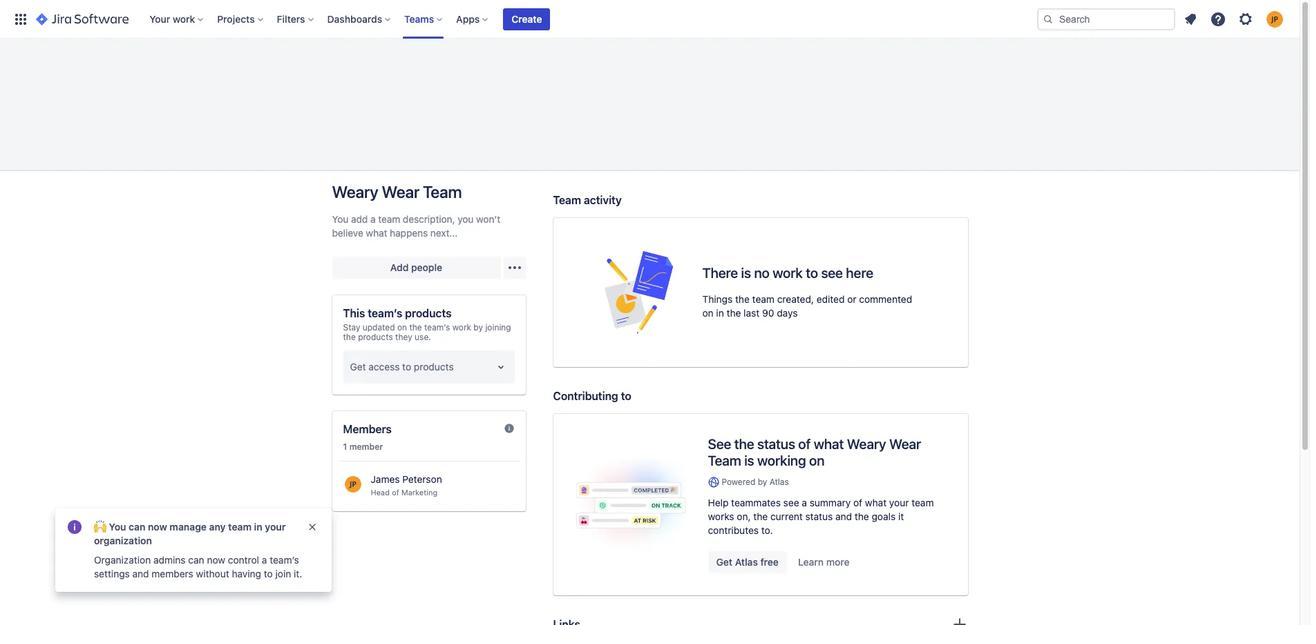Task type: describe. For each thing, give the bounding box(es) containing it.
help image
[[1210, 11, 1226, 27]]

what inside help teammates see a summary of what your team works on, the current status and the goals it contributes to.
[[865, 498, 887, 509]]

on inside this team's products stay updated on the team's work by joining the products they use.
[[397, 323, 407, 333]]

filters
[[277, 13, 305, 25]]

0 vertical spatial team's
[[368, 307, 402, 320]]

they
[[395, 332, 412, 343]]

now for control
[[207, 555, 225, 567]]

updated
[[363, 323, 395, 333]]

days
[[777, 307, 798, 319]]

information image
[[66, 520, 83, 536]]

1 horizontal spatial team
[[553, 194, 581, 207]]

weary inside see the status of what weary wear team is working on
[[847, 437, 886, 453]]

team inside 🙌 you can now manage any team in your organization
[[228, 522, 252, 533]]

get for get access to products
[[350, 361, 366, 373]]

things
[[702, 294, 733, 305]]

learn more
[[798, 557, 850, 569]]

your work button
[[145, 8, 209, 30]]

to right contributing
[[621, 390, 631, 403]]

🙌
[[94, 522, 106, 533]]

to.
[[761, 525, 773, 537]]

to up created,
[[806, 265, 818, 281]]

to inside organization admins can now control a team's settings and members without having to join it.
[[264, 569, 273, 580]]

0 vertical spatial wear
[[382, 182, 419, 202]]

projects
[[217, 13, 255, 25]]

it.
[[294, 569, 302, 580]]

add link image
[[951, 617, 968, 626]]

projects button
[[213, 8, 269, 30]]

dashboards button
[[323, 8, 396, 30]]

free
[[760, 557, 779, 569]]

organization admins can now control a team's settings and members without having to join it.
[[94, 555, 302, 580]]

get atlas free button
[[708, 552, 787, 574]]

team inside help teammates see a summary of what your team works on, the current status and the goals it contributes to.
[[911, 498, 934, 509]]

help
[[708, 498, 728, 509]]

can for admins
[[188, 555, 204, 567]]

add
[[390, 262, 409, 274]]

there is no work to see here
[[702, 265, 873, 281]]

summary
[[810, 498, 851, 509]]

what inside see the status of what weary wear team is working on
[[814, 437, 844, 453]]

on inside things the team created, edited or commented on in the last 90 days
[[702, 307, 713, 319]]

of for what
[[798, 437, 811, 453]]

members
[[343, 424, 392, 436]]

filters button
[[273, 8, 319, 30]]

created,
[[777, 294, 814, 305]]

work inside "dropdown button"
[[173, 13, 195, 25]]

you
[[458, 213, 474, 225]]

1 vertical spatial by
[[758, 477, 767, 488]]

member
[[349, 442, 383, 453]]

learn
[[798, 557, 824, 569]]

activity
[[584, 194, 622, 207]]

90
[[762, 307, 774, 319]]

open image
[[492, 359, 509, 376]]

and inside organization admins can now control a team's settings and members without having to join it.
[[132, 569, 149, 580]]

a inside help teammates see a summary of what your team works on, the current status and the goals it contributes to.
[[802, 498, 807, 509]]

add
[[351, 213, 368, 225]]

the left goals
[[855, 511, 869, 523]]

learn more button
[[790, 552, 858, 574]]

Search field
[[1037, 8, 1175, 30]]

peterson
[[402, 474, 442, 486]]

more
[[826, 557, 850, 569]]

get access to products
[[350, 361, 454, 373]]

this team's products stay updated on the team's work by joining the products they use.
[[343, 307, 511, 343]]

won't
[[476, 213, 500, 225]]

next...
[[430, 227, 457, 239]]

control
[[228, 555, 259, 567]]

any
[[209, 522, 226, 533]]

organization
[[94, 555, 151, 567]]

commented
[[859, 294, 912, 305]]

your
[[149, 13, 170, 25]]

see inside help teammates see a summary of what your team works on, the current status and the goals it contributes to.
[[783, 498, 799, 509]]

teams button
[[400, 8, 448, 30]]

0 horizontal spatial team
[[423, 182, 462, 202]]

head
[[371, 488, 390, 497]]

having
[[232, 569, 261, 580]]

what inside you add a team description, you won't believe what happens next...
[[366, 227, 387, 239]]

there
[[702, 265, 738, 281]]

settings
[[94, 569, 130, 580]]

here
[[846, 265, 873, 281]]

powered by atlas
[[722, 477, 789, 488]]

james peterson head of marketing
[[371, 474, 442, 497]]

believe
[[332, 227, 363, 239]]

the down this
[[343, 332, 356, 343]]

get for get atlas free
[[716, 557, 732, 569]]

dashboards
[[327, 13, 382, 25]]

add people button
[[332, 257, 501, 279]]

add people
[[390, 262, 442, 274]]

settings image
[[1237, 11, 1254, 27]]

the down teammates
[[753, 511, 768, 523]]

no
[[754, 265, 769, 281]]

your profile and settings image
[[1266, 11, 1283, 27]]

things the team created, edited or commented on in the last 90 days
[[702, 294, 912, 319]]

the right updated
[[409, 323, 422, 333]]

notifications image
[[1182, 11, 1199, 27]]

teams
[[404, 13, 434, 25]]

apps
[[456, 13, 480, 25]]

atlas image
[[708, 477, 719, 488]]

0 vertical spatial see
[[821, 265, 843, 281]]

2 horizontal spatial work
[[773, 265, 803, 281]]

create
[[512, 13, 542, 25]]

it
[[898, 511, 904, 523]]

working
[[757, 453, 806, 469]]

this
[[343, 307, 365, 320]]

team's inside organization admins can now control a team's settings and members without having to join it.
[[270, 555, 299, 567]]

appswitcher icon image
[[12, 11, 29, 27]]

join
[[275, 569, 291, 580]]

primary element
[[8, 0, 1037, 38]]

works
[[708, 511, 734, 523]]

organization
[[94, 535, 152, 547]]



Task type: locate. For each thing, give the bounding box(es) containing it.
0 horizontal spatial wear
[[382, 182, 419, 202]]

your inside help teammates see a summary of what your team works on, the current status and the goals it contributes to.
[[889, 498, 909, 509]]

0 horizontal spatial see
[[783, 498, 799, 509]]

1 horizontal spatial atlas
[[770, 477, 789, 488]]

what down "add"
[[366, 227, 387, 239]]

of inside see the status of what weary wear team is working on
[[798, 437, 811, 453]]

atlas inside 'button'
[[735, 557, 758, 569]]

1 vertical spatial products
[[358, 332, 393, 343]]

and down summary
[[835, 511, 852, 523]]

can for you
[[129, 522, 145, 533]]

0 vertical spatial on
[[702, 307, 713, 319]]

team down see
[[708, 453, 741, 469]]

by inside this team's products stay updated on the team's work by joining the products they use.
[[474, 323, 483, 333]]

1 vertical spatial now
[[207, 555, 225, 567]]

a inside you add a team description, you won't believe what happens next...
[[370, 213, 376, 225]]

team
[[423, 182, 462, 202], [553, 194, 581, 207], [708, 453, 741, 469]]

2 horizontal spatial team
[[708, 453, 741, 469]]

1 vertical spatial a
[[802, 498, 807, 509]]

goals
[[872, 511, 896, 523]]

2 horizontal spatial of
[[853, 498, 862, 509]]

1 horizontal spatial team's
[[368, 307, 402, 320]]

get left access
[[350, 361, 366, 373]]

happens
[[390, 227, 428, 239]]

now for manage
[[148, 522, 167, 533]]

2 horizontal spatial what
[[865, 498, 887, 509]]

a right "add"
[[370, 213, 376, 225]]

to right access
[[402, 361, 411, 373]]

1 vertical spatial in
[[254, 522, 262, 533]]

0 horizontal spatial atlas
[[735, 557, 758, 569]]

team up description,
[[423, 182, 462, 202]]

stay
[[343, 323, 360, 333]]

1 vertical spatial work
[[773, 265, 803, 281]]

1 horizontal spatial by
[[758, 477, 767, 488]]

a inside organization admins can now control a team's settings and members without having to join it.
[[262, 555, 267, 567]]

0 vertical spatial atlas
[[770, 477, 789, 488]]

contributing
[[553, 390, 618, 403]]

dismiss image
[[307, 522, 318, 533]]

1 horizontal spatial can
[[188, 555, 204, 567]]

marketing
[[401, 488, 438, 497]]

0 vertical spatial products
[[405, 307, 452, 320]]

status down summary
[[805, 511, 833, 523]]

0 vertical spatial by
[[474, 323, 483, 333]]

team left activity
[[553, 194, 581, 207]]

1 vertical spatial on
[[397, 323, 407, 333]]

create button
[[503, 8, 550, 30]]

atlas down working
[[770, 477, 789, 488]]

last
[[744, 307, 759, 319]]

you up believe
[[332, 213, 348, 225]]

to left join on the left of page
[[264, 569, 273, 580]]

1 vertical spatial what
[[814, 437, 844, 453]]

get down contributes
[[716, 557, 732, 569]]

1 horizontal spatial you
[[332, 213, 348, 225]]

0 vertical spatial now
[[148, 522, 167, 533]]

0 vertical spatial and
[[835, 511, 852, 523]]

team's right they
[[424, 323, 450, 333]]

status up working
[[757, 437, 795, 453]]

1 vertical spatial team's
[[424, 323, 450, 333]]

1 vertical spatial see
[[783, 498, 799, 509]]

get atlas free
[[716, 557, 779, 569]]

2 vertical spatial on
[[809, 453, 824, 469]]

see
[[821, 265, 843, 281], [783, 498, 799, 509]]

can up the without
[[188, 555, 204, 567]]

a up current
[[802, 498, 807, 509]]

1 vertical spatial and
[[132, 569, 149, 580]]

products up "use."
[[405, 307, 452, 320]]

team's up updated
[[368, 307, 402, 320]]

you inside 🙌 you can now manage any team in your organization
[[109, 522, 126, 533]]

you inside you add a team description, you won't believe what happens next...
[[332, 213, 348, 225]]

1 horizontal spatial of
[[798, 437, 811, 453]]

edited
[[816, 294, 845, 305]]

0 vertical spatial what
[[366, 227, 387, 239]]

1 horizontal spatial status
[[805, 511, 833, 523]]

status
[[757, 437, 795, 453], [805, 511, 833, 523]]

by
[[474, 323, 483, 333], [758, 477, 767, 488]]

1 vertical spatial your
[[265, 522, 286, 533]]

powered by atlas link
[[708, 477, 946, 489]]

get inside 'button'
[[716, 557, 732, 569]]

now inside 🙌 you can now manage any team in your organization
[[148, 522, 167, 533]]

status inside help teammates see a summary of what your team works on, the current status and the goals it contributes to.
[[805, 511, 833, 523]]

on,
[[737, 511, 751, 523]]

can up organization
[[129, 522, 145, 533]]

you up organization
[[109, 522, 126, 533]]

is
[[741, 265, 751, 281], [744, 453, 754, 469]]

the inside see the status of what weary wear team is working on
[[734, 437, 754, 453]]

use.
[[415, 332, 431, 343]]

0 horizontal spatial a
[[262, 555, 267, 567]]

1 vertical spatial is
[[744, 453, 754, 469]]

atlas left free
[[735, 557, 758, 569]]

on
[[702, 307, 713, 319], [397, 323, 407, 333], [809, 453, 824, 469]]

your work
[[149, 13, 195, 25]]

1 horizontal spatial see
[[821, 265, 843, 281]]

0 vertical spatial in
[[716, 307, 724, 319]]

search image
[[1043, 13, 1054, 25]]

actions image
[[506, 260, 523, 276]]

access
[[369, 361, 400, 373]]

manage
[[170, 522, 207, 533]]

powered
[[722, 477, 755, 488]]

1 horizontal spatial weary
[[847, 437, 886, 453]]

1
[[343, 442, 347, 453]]

team activity
[[553, 194, 622, 207]]

in down 'things'
[[716, 307, 724, 319]]

0 vertical spatial status
[[757, 437, 795, 453]]

the right see
[[734, 437, 754, 453]]

and inside help teammates see a summary of what your team works on, the current status and the goals it contributes to.
[[835, 511, 852, 523]]

by up teammates
[[758, 477, 767, 488]]

0 horizontal spatial get
[[350, 361, 366, 373]]

0 vertical spatial a
[[370, 213, 376, 225]]

admins
[[153, 555, 186, 567]]

people
[[411, 262, 442, 274]]

jira software image
[[36, 11, 129, 27], [36, 11, 129, 27]]

2 vertical spatial team's
[[270, 555, 299, 567]]

get
[[350, 361, 366, 373], [716, 557, 732, 569]]

of up working
[[798, 437, 811, 453]]

of right head
[[392, 488, 399, 497]]

0 vertical spatial your
[[889, 498, 909, 509]]

contributes
[[708, 525, 759, 537]]

your up it in the right of the page
[[889, 498, 909, 509]]

0 horizontal spatial can
[[129, 522, 145, 533]]

1 horizontal spatial in
[[716, 307, 724, 319]]

0 vertical spatial get
[[350, 361, 366, 373]]

weary up powered by atlas link
[[847, 437, 886, 453]]

1 vertical spatial wear
[[889, 437, 921, 453]]

1 horizontal spatial now
[[207, 555, 225, 567]]

of inside help teammates see a summary of what your team works on, the current status and the goals it contributes to.
[[853, 498, 862, 509]]

0 horizontal spatial on
[[397, 323, 407, 333]]

members
[[152, 569, 193, 580]]

products
[[405, 307, 452, 320], [358, 332, 393, 343], [414, 361, 454, 373]]

0 horizontal spatial weary
[[332, 182, 378, 202]]

work
[[173, 13, 195, 25], [773, 265, 803, 281], [452, 323, 471, 333]]

team inside you add a team description, you won't believe what happens next...
[[378, 213, 400, 225]]

by left joining
[[474, 323, 483, 333]]

0 horizontal spatial team's
[[270, 555, 299, 567]]

1 horizontal spatial on
[[702, 307, 713, 319]]

work left joining
[[452, 323, 471, 333]]

2 vertical spatial products
[[414, 361, 454, 373]]

1 vertical spatial you
[[109, 522, 126, 533]]

products left they
[[358, 332, 393, 343]]

what up powered by atlas link
[[814, 437, 844, 453]]

0 vertical spatial is
[[741, 265, 751, 281]]

1 vertical spatial can
[[188, 555, 204, 567]]

can
[[129, 522, 145, 533], [188, 555, 204, 567]]

on up powered by atlas link
[[809, 453, 824, 469]]

banner
[[0, 0, 1300, 39]]

see
[[708, 437, 731, 453]]

is left no
[[741, 265, 751, 281]]

1 horizontal spatial your
[[889, 498, 909, 509]]

team's up join on the left of page
[[270, 555, 299, 567]]

0 horizontal spatial now
[[148, 522, 167, 533]]

the
[[735, 294, 750, 305], [727, 307, 741, 319], [409, 323, 422, 333], [343, 332, 356, 343], [734, 437, 754, 453], [753, 511, 768, 523], [855, 511, 869, 523]]

of right summary
[[853, 498, 862, 509]]

team inside things the team created, edited or commented on in the last 90 days
[[752, 294, 774, 305]]

work inside this team's products stay updated on the team's work by joining the products they use.
[[452, 323, 471, 333]]

1 vertical spatial get
[[716, 557, 732, 569]]

1 vertical spatial atlas
[[735, 557, 758, 569]]

2 horizontal spatial a
[[802, 498, 807, 509]]

wear inside see the status of what weary wear team is working on
[[889, 437, 921, 453]]

0 horizontal spatial you
[[109, 522, 126, 533]]

banner containing your work
[[0, 0, 1300, 39]]

can inside organization admins can now control a team's settings and members without having to join it.
[[188, 555, 204, 567]]

0 vertical spatial can
[[129, 522, 145, 533]]

1 horizontal spatial wear
[[889, 437, 921, 453]]

or
[[847, 294, 856, 305]]

0 vertical spatial you
[[332, 213, 348, 225]]

james
[[371, 474, 400, 486]]

apps button
[[452, 8, 494, 30]]

2 horizontal spatial team's
[[424, 323, 450, 333]]

what
[[366, 227, 387, 239], [814, 437, 844, 453], [865, 498, 887, 509]]

can inside 🙌 you can now manage any team in your organization
[[129, 522, 145, 533]]

0 horizontal spatial and
[[132, 569, 149, 580]]

weary up "add"
[[332, 182, 378, 202]]

weary
[[332, 182, 378, 202], [847, 437, 886, 453]]

the up last on the right of the page
[[735, 294, 750, 305]]

products down "use."
[[414, 361, 454, 373]]

1 member
[[343, 442, 383, 453]]

and down "organization"
[[132, 569, 149, 580]]

on left "use."
[[397, 323, 407, 333]]

joining
[[485, 323, 511, 333]]

of for marketing
[[392, 488, 399, 497]]

work right no
[[773, 265, 803, 281]]

current
[[770, 511, 803, 523]]

1 vertical spatial weary
[[847, 437, 886, 453]]

without
[[196, 569, 229, 580]]

contributing to
[[553, 390, 631, 403]]

wear
[[382, 182, 419, 202], [889, 437, 921, 453]]

1 horizontal spatial work
[[452, 323, 471, 333]]

on down 'things'
[[702, 307, 713, 319]]

to
[[806, 265, 818, 281], [402, 361, 411, 373], [621, 390, 631, 403], [264, 569, 273, 580]]

now up the without
[[207, 555, 225, 567]]

a right control
[[262, 555, 267, 567]]

work right your
[[173, 13, 195, 25]]

1 horizontal spatial a
[[370, 213, 376, 225]]

description,
[[403, 213, 455, 225]]

help teammates see a summary of what your team works on, the current status and the goals it contributes to.
[[708, 498, 934, 537]]

the left last on the right of the page
[[727, 307, 741, 319]]

0 horizontal spatial work
[[173, 13, 195, 25]]

a
[[370, 213, 376, 225], [802, 498, 807, 509], [262, 555, 267, 567]]

in inside things the team created, edited or commented on in the last 90 days
[[716, 307, 724, 319]]

0 horizontal spatial your
[[265, 522, 286, 533]]

status inside see the status of what weary wear team is working on
[[757, 437, 795, 453]]

now left manage
[[148, 522, 167, 533]]

1 horizontal spatial get
[[716, 557, 732, 569]]

2 horizontal spatial on
[[809, 453, 824, 469]]

1 horizontal spatial what
[[814, 437, 844, 453]]

0 horizontal spatial of
[[392, 488, 399, 497]]

your left dismiss icon
[[265, 522, 286, 533]]

1 horizontal spatial and
[[835, 511, 852, 523]]

0 vertical spatial work
[[173, 13, 195, 25]]

teammates
[[731, 498, 781, 509]]

0 horizontal spatial by
[[474, 323, 483, 333]]

2 vertical spatial work
[[452, 323, 471, 333]]

1 vertical spatial status
[[805, 511, 833, 523]]

2 vertical spatial a
[[262, 555, 267, 567]]

2 vertical spatial what
[[865, 498, 887, 509]]

is up powered by atlas
[[744, 453, 754, 469]]

in inside 🙌 you can now manage any team in your organization
[[254, 522, 262, 533]]

in
[[716, 307, 724, 319], [254, 522, 262, 533]]

0 vertical spatial weary
[[332, 182, 378, 202]]

see up current
[[783, 498, 799, 509]]

in up control
[[254, 522, 262, 533]]

0 horizontal spatial in
[[254, 522, 262, 533]]

is inside see the status of what weary wear team is working on
[[744, 453, 754, 469]]

you
[[332, 213, 348, 225], [109, 522, 126, 533]]

see up edited
[[821, 265, 843, 281]]

see the status of what weary wear team is working on
[[708, 437, 921, 469]]

of inside james peterson head of marketing
[[392, 488, 399, 497]]

now inside organization admins can now control a team's settings and members without having to join it.
[[207, 555, 225, 567]]

and
[[835, 511, 852, 523], [132, 569, 149, 580]]

now
[[148, 522, 167, 533], [207, 555, 225, 567]]

on inside see the status of what weary wear team is working on
[[809, 453, 824, 469]]

🙌 you can now manage any team in your organization
[[94, 522, 286, 547]]

team inside see the status of what weary wear team is working on
[[708, 453, 741, 469]]

0 horizontal spatial status
[[757, 437, 795, 453]]

what up goals
[[865, 498, 887, 509]]

weary wear team
[[332, 182, 462, 202]]

your inside 🙌 you can now manage any team in your organization
[[265, 522, 286, 533]]

0 horizontal spatial what
[[366, 227, 387, 239]]



Task type: vqa. For each thing, say whether or not it's contained in the screenshot.
topmost Now
yes



